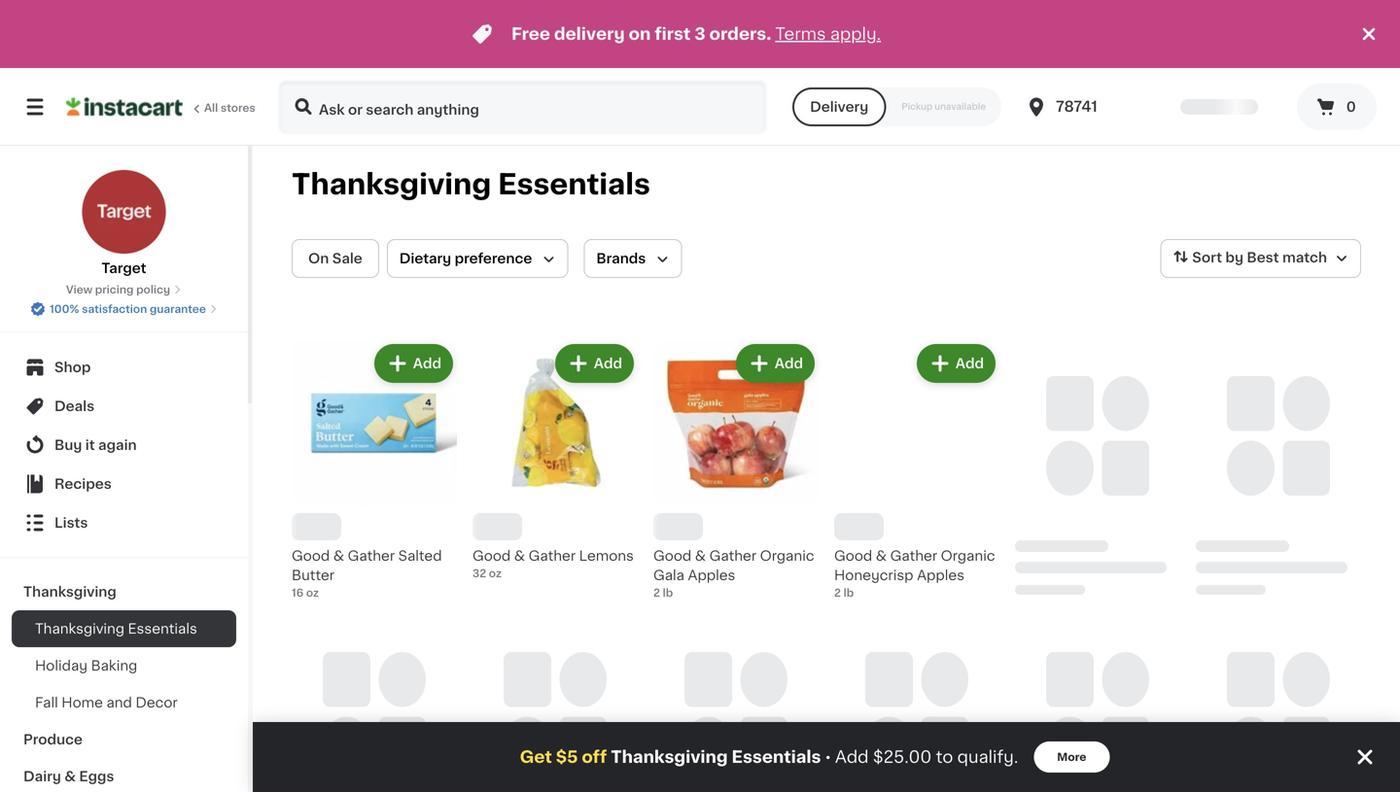 Task type: locate. For each thing, give the bounding box(es) containing it.
2 down "honeycrisp"
[[834, 588, 841, 598]]

1 vertical spatial thanksgiving essentials
[[35, 622, 197, 636]]

lb for gala
[[663, 588, 673, 598]]

0 horizontal spatial to
[[395, 357, 410, 370]]

2 inside "good & gather organic gala apples 2 lb"
[[653, 588, 660, 598]]

2 apples from the left
[[917, 569, 964, 582]]

1 horizontal spatial lb
[[844, 588, 854, 598]]

0 vertical spatial oz
[[489, 568, 502, 579]]

0 horizontal spatial add button
[[557, 346, 632, 381]]

thanksgiving up thanksgiving essentials link
[[23, 585, 116, 599]]

buy it again
[[54, 438, 137, 452]]

thanksgiving essentials link
[[12, 611, 236, 648]]

baking
[[91, 659, 137, 673]]

1 apples from the left
[[688, 569, 735, 582]]

organic
[[760, 549, 814, 563], [941, 549, 995, 563]]

eggs
[[79, 770, 114, 784]]

good inside good & gather lemons 32 oz
[[473, 549, 511, 563]]

to left cart
[[395, 357, 410, 370]]

good & gather salted butter 16 oz
[[292, 549, 442, 598]]

1 gather from the left
[[348, 549, 395, 563]]

0 horizontal spatial lb
[[663, 588, 673, 598]]

2 organic from the left
[[941, 549, 995, 563]]

4 good from the left
[[834, 549, 872, 563]]

good up "honeycrisp"
[[834, 549, 872, 563]]

apples right "honeycrisp"
[[917, 569, 964, 582]]

to inside button
[[395, 357, 410, 370]]

0 horizontal spatial 2
[[653, 588, 660, 598]]

4 gather from the left
[[890, 549, 937, 563]]

1 good from the left
[[292, 549, 330, 563]]

gather
[[348, 549, 395, 563], [529, 549, 576, 563], [709, 549, 757, 563], [890, 549, 937, 563]]

thanksgiving
[[292, 171, 491, 198], [23, 585, 116, 599], [35, 622, 124, 636], [611, 749, 728, 766]]

lemons
[[579, 549, 634, 563]]

thanksgiving right "off" at the left bottom
[[611, 749, 728, 766]]

& inside "good & gather organic gala apples 2 lb"
[[695, 549, 706, 563]]

holiday
[[35, 659, 88, 673]]

free
[[511, 26, 550, 42]]

100%
[[50, 304, 79, 315]]

first
[[655, 26, 691, 42]]

1 organic from the left
[[760, 549, 814, 563]]

to right $25.00
[[936, 749, 953, 766]]

recipes link
[[12, 465, 236, 504]]

& right 'lemons'
[[695, 549, 706, 563]]

good inside 'good & gather salted butter 16 oz'
[[292, 549, 330, 563]]

1 horizontal spatial organic
[[941, 549, 995, 563]]

apples
[[688, 569, 735, 582], [917, 569, 964, 582]]

thanksgiving essentials inside main content
[[292, 171, 650, 198]]

to
[[395, 357, 410, 370], [936, 749, 953, 766]]

3
[[695, 26, 705, 42]]

essentials up brands in the top of the page
[[498, 171, 650, 198]]

good for gala
[[653, 549, 691, 563]]

on sale button
[[292, 239, 379, 278]]

1 2 from the left
[[653, 588, 660, 598]]

thanksgiving essentials
[[292, 171, 650, 198], [35, 622, 197, 636]]

product group
[[292, 340, 457, 601], [473, 340, 638, 581], [653, 340, 819, 601], [834, 340, 999, 601]]

holiday baking link
[[12, 648, 236, 684]]

thanksgiving essentials up baking
[[35, 622, 197, 636]]

gather inside "good & gather organic gala apples 2 lb"
[[709, 549, 757, 563]]

fall home and decor
[[35, 696, 178, 710]]

1 horizontal spatial apples
[[917, 569, 964, 582]]

2 good from the left
[[473, 549, 511, 563]]

& up "honeycrisp"
[[876, 549, 887, 563]]

good & gather organic honeycrisp apples 2 lb
[[834, 549, 995, 598]]

orders.
[[709, 26, 771, 42]]

1 vertical spatial essentials
[[128, 622, 197, 636]]

lists
[[54, 516, 88, 530]]

2 2 from the left
[[834, 588, 841, 598]]

1 horizontal spatial to
[[936, 749, 953, 766]]

2 inside good & gather organic honeycrisp apples 2 lb
[[834, 588, 841, 598]]

gather inside 'good & gather salted butter 16 oz'
[[348, 549, 395, 563]]

lb
[[663, 588, 673, 598], [844, 588, 854, 598]]

best
[[1247, 251, 1279, 265]]

add button
[[557, 346, 632, 381], [738, 346, 813, 381], [919, 346, 994, 381]]

good up gala
[[653, 549, 691, 563]]

delivery
[[554, 26, 625, 42]]

and
[[106, 696, 132, 710]]

apples inside good & gather organic honeycrisp apples 2 lb
[[917, 569, 964, 582]]

2 horizontal spatial add button
[[919, 346, 994, 381]]

2 vertical spatial essentials
[[732, 749, 821, 766]]

3 gather from the left
[[709, 549, 757, 563]]

dairy & eggs
[[23, 770, 114, 784]]

thanksgiving up holiday baking
[[35, 622, 124, 636]]

preference
[[455, 252, 532, 265]]

brands button
[[584, 239, 682, 278]]

2 down gala
[[653, 588, 660, 598]]

lb inside "good & gather organic gala apples 2 lb"
[[663, 588, 673, 598]]

1 lb from the left
[[663, 588, 673, 598]]

thanksgiving essentials up dietary preference
[[292, 171, 650, 198]]

oz right '32'
[[489, 568, 502, 579]]

0 vertical spatial to
[[395, 357, 410, 370]]

Best match Sort by field
[[1160, 239, 1361, 278]]

1 add button from the left
[[557, 346, 632, 381]]

1 horizontal spatial add button
[[738, 346, 813, 381]]

essentials
[[498, 171, 650, 198], [128, 622, 197, 636], [732, 749, 821, 766]]

deals link
[[12, 387, 236, 426]]

0 vertical spatial thanksgiving essentials
[[292, 171, 650, 198]]

32
[[473, 568, 486, 579]]

on
[[629, 26, 651, 42]]

$5
[[556, 749, 578, 766]]

good up '32'
[[473, 549, 511, 563]]

thanksgiving essentials main content
[[253, 146, 1400, 792]]

& inside 'good & gather salted butter 16 oz'
[[333, 549, 344, 563]]

add button for good & gather organic gala apples
[[738, 346, 813, 381]]

shop
[[54, 361, 91, 374]]

view pricing policy link
[[66, 282, 182, 298]]

thanksgiving link
[[12, 574, 236, 611]]

1 horizontal spatial oz
[[489, 568, 502, 579]]

gala
[[653, 569, 684, 582]]

0 horizontal spatial organic
[[760, 549, 814, 563]]

good inside good & gather organic honeycrisp apples 2 lb
[[834, 549, 872, 563]]

•
[[825, 749, 831, 765]]

service type group
[[793, 88, 1001, 126]]

gather inside good & gather lemons 32 oz
[[529, 549, 576, 563]]

good up butter
[[292, 549, 330, 563]]

lb down gala
[[663, 588, 673, 598]]

essentials left •
[[732, 749, 821, 766]]

organic inside good & gather organic honeycrisp apples 2 lb
[[941, 549, 995, 563]]

1 horizontal spatial essentials
[[498, 171, 650, 198]]

buy it again link
[[12, 426, 236, 465]]

add for good & gather lemons
[[594, 357, 622, 370]]

2 add button from the left
[[738, 346, 813, 381]]

gather inside good & gather organic honeycrisp apples 2 lb
[[890, 549, 937, 563]]

all stores link
[[66, 80, 257, 134]]

lb inside good & gather organic honeycrisp apples 2 lb
[[844, 588, 854, 598]]

pricing
[[95, 284, 134, 295]]

oz
[[489, 568, 502, 579], [306, 588, 319, 598]]

fall home and decor link
[[12, 684, 236, 721]]

1 horizontal spatial 2
[[834, 588, 841, 598]]

1 horizontal spatial thanksgiving essentials
[[292, 171, 650, 198]]

organic inside "good & gather organic gala apples 2 lb"
[[760, 549, 814, 563]]

4 product group from the left
[[834, 340, 999, 601]]

1 vertical spatial to
[[936, 749, 953, 766]]

best match
[[1247, 251, 1327, 265]]

3 add button from the left
[[919, 346, 994, 381]]

apples right gala
[[688, 569, 735, 582]]

None search field
[[278, 80, 767, 134]]

3 product group from the left
[[653, 340, 819, 601]]

0 horizontal spatial oz
[[306, 588, 319, 598]]

free delivery on first 3 orders. terms apply.
[[511, 26, 881, 42]]

sale
[[332, 252, 362, 265]]

match
[[1282, 251, 1327, 265]]

2 horizontal spatial essentials
[[732, 749, 821, 766]]

3 good from the left
[[653, 549, 691, 563]]

honeycrisp
[[834, 569, 913, 582]]

2 lb from the left
[[844, 588, 854, 598]]

good inside "good & gather organic gala apples 2 lb"
[[653, 549, 691, 563]]

home
[[62, 696, 103, 710]]

good
[[292, 549, 330, 563], [473, 549, 511, 563], [653, 549, 691, 563], [834, 549, 872, 563]]

dietary
[[399, 252, 451, 265]]

& up butter
[[333, 549, 344, 563]]

add
[[363, 357, 392, 370], [594, 357, 622, 370], [775, 357, 803, 370], [956, 357, 984, 370], [835, 749, 869, 766]]

target
[[102, 262, 146, 275]]

2 gather from the left
[[529, 549, 576, 563]]

lb down "honeycrisp"
[[844, 588, 854, 598]]

0 horizontal spatial apples
[[688, 569, 735, 582]]

1 product group from the left
[[292, 340, 457, 601]]

& for 32
[[514, 549, 525, 563]]

& inside good & gather organic honeycrisp apples 2 lb
[[876, 549, 887, 563]]

0 horizontal spatial thanksgiving essentials
[[35, 622, 197, 636]]

recipes
[[54, 477, 112, 491]]

1 vertical spatial oz
[[306, 588, 319, 598]]

apples inside "good & gather organic gala apples 2 lb"
[[688, 569, 735, 582]]

it
[[85, 438, 95, 452]]

0
[[1346, 100, 1356, 114]]

oz right 16 at the left of page
[[306, 588, 319, 598]]

essentials down thanksgiving link
[[128, 622, 197, 636]]

& left 'lemons'
[[514, 549, 525, 563]]

& inside good & gather lemons 32 oz
[[514, 549, 525, 563]]

apples for gala
[[688, 569, 735, 582]]

add for good & gather organic honeycrisp apples
[[956, 357, 984, 370]]



Task type: vqa. For each thing, say whether or not it's contained in the screenshot.
1st Apples
yes



Task type: describe. For each thing, give the bounding box(es) containing it.
$25.00
[[873, 749, 932, 766]]

more button
[[1034, 742, 1110, 773]]

product group containing add to cart
[[292, 340, 457, 601]]

view pricing policy
[[66, 284, 170, 295]]

delivery button
[[793, 88, 886, 126]]

gather for honeycrisp
[[890, 549, 937, 563]]

add button for good & gather organic honeycrisp apples
[[919, 346, 994, 381]]

apples for honeycrisp
[[917, 569, 964, 582]]

good & gather lemons 32 oz
[[473, 549, 634, 579]]

78741 button
[[1025, 80, 1141, 134]]

cart
[[413, 357, 441, 370]]

good for 32
[[473, 549, 511, 563]]

dairy
[[23, 770, 61, 784]]

2 product group from the left
[[473, 340, 638, 581]]

get
[[520, 749, 552, 766]]

target logo image
[[81, 169, 167, 255]]

target link
[[81, 169, 167, 278]]

on
[[308, 252, 329, 265]]

oz inside 'good & gather salted butter 16 oz'
[[306, 588, 319, 598]]

good for honeycrisp
[[834, 549, 872, 563]]

terms
[[775, 26, 826, 42]]

0 horizontal spatial essentials
[[128, 622, 197, 636]]

delivery
[[810, 100, 868, 114]]

oz inside good & gather lemons 32 oz
[[489, 568, 502, 579]]

& for butter
[[333, 549, 344, 563]]

thanksgiving inside thanksgiving link
[[23, 585, 116, 599]]

brands
[[596, 252, 646, 265]]

dietary preference button
[[387, 239, 568, 278]]

16
[[292, 588, 304, 598]]

add to cart
[[363, 357, 441, 370]]

holiday baking
[[35, 659, 137, 673]]

Search field
[[280, 82, 765, 132]]

gather for gala
[[709, 549, 757, 563]]

butter
[[292, 569, 335, 582]]

treatment tracker modal dialog
[[253, 722, 1400, 792]]

2 for good & gather organic gala apples
[[653, 588, 660, 598]]

add for good & gather organic gala apples
[[775, 357, 803, 370]]

guarantee
[[150, 304, 206, 315]]

lists link
[[12, 504, 236, 543]]

& for gala
[[695, 549, 706, 563]]

good & gather organic gala apples 2 lb
[[653, 549, 814, 598]]

sort
[[1192, 251, 1222, 265]]

& left the eggs
[[64, 770, 76, 784]]

lb for honeycrisp
[[844, 588, 854, 598]]

shop link
[[12, 348, 236, 387]]

good for butter
[[292, 549, 330, 563]]

limited time offer region
[[0, 0, 1357, 68]]

produce link
[[12, 721, 236, 758]]

on sale
[[308, 252, 362, 265]]

instacart logo image
[[66, 95, 183, 119]]

view
[[66, 284, 92, 295]]

dietary preference
[[399, 252, 532, 265]]

sort by
[[1192, 251, 1243, 265]]

add button for good & gather lemons
[[557, 346, 632, 381]]

100% satisfaction guarantee
[[50, 304, 206, 315]]

apply.
[[830, 26, 881, 42]]

qualify.
[[957, 749, 1018, 766]]

stores
[[221, 103, 255, 113]]

fall
[[35, 696, 58, 710]]

by
[[1225, 251, 1243, 265]]

to inside treatment tracker modal dialog
[[936, 749, 953, 766]]

salted
[[398, 549, 442, 563]]

again
[[98, 438, 137, 452]]

deals
[[54, 400, 94, 413]]

& for honeycrisp
[[876, 549, 887, 563]]

terms apply. link
[[775, 26, 881, 42]]

off
[[582, 749, 607, 766]]

thanksgiving up dietary
[[292, 171, 491, 198]]

gather for 32
[[529, 549, 576, 563]]

0 vertical spatial essentials
[[498, 171, 650, 198]]

100% satisfaction guarantee button
[[30, 298, 218, 317]]

more
[[1057, 752, 1086, 763]]

get $5 off thanksgiving essentials • add $25.00 to qualify.
[[520, 749, 1018, 766]]

satisfaction
[[82, 304, 147, 315]]

dairy & eggs link
[[12, 758, 236, 792]]

organic for good & gather organic honeycrisp apples
[[941, 549, 995, 563]]

thanksgiving inside thanksgiving essentials link
[[35, 622, 124, 636]]

produce
[[23, 733, 83, 747]]

buy
[[54, 438, 82, 452]]

2 for good & gather organic honeycrisp apples
[[834, 588, 841, 598]]

organic for good & gather organic gala apples
[[760, 549, 814, 563]]

policy
[[136, 284, 170, 295]]

78741
[[1056, 100, 1097, 114]]

thanksgiving inside treatment tracker modal dialog
[[611, 749, 728, 766]]

all
[[204, 103, 218, 113]]

gather for butter
[[348, 549, 395, 563]]

essentials inside treatment tracker modal dialog
[[732, 749, 821, 766]]

add to cart button
[[326, 346, 451, 381]]

decor
[[136, 696, 178, 710]]

add inside treatment tracker modal dialog
[[835, 749, 869, 766]]

0 button
[[1297, 84, 1377, 130]]

all stores
[[204, 103, 255, 113]]



